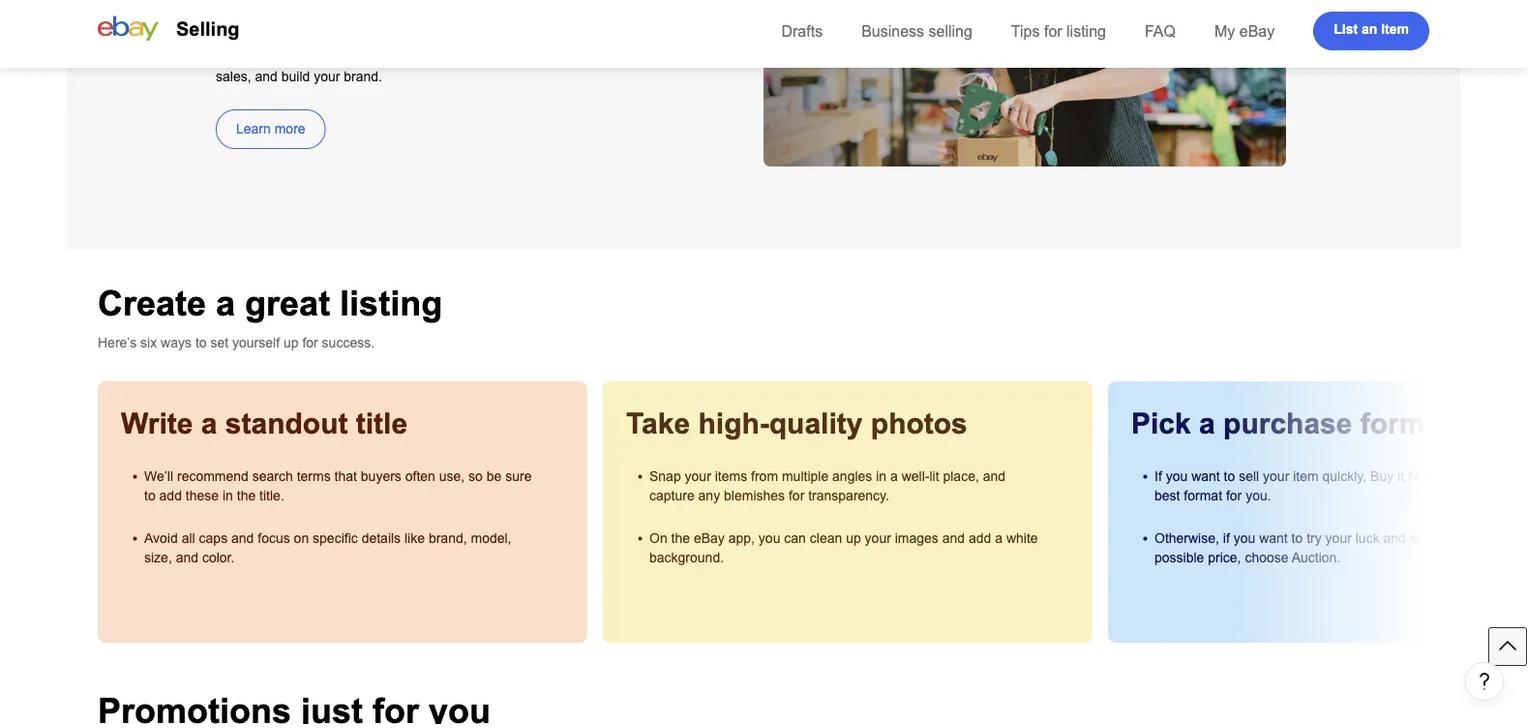 Task type: locate. For each thing, give the bounding box(es) containing it.
all
[[182, 530, 195, 545]]

for left you.
[[1226, 488, 1242, 503]]

the right "shoot"
[[1467, 530, 1485, 545]]

up inside on the ebay app, you can clean up your images and add a white background.
[[846, 530, 861, 545]]

your right try
[[1326, 530, 1352, 545]]

1 horizontal spatial best
[[1489, 530, 1515, 545]]

luck
[[1356, 530, 1380, 545]]

my ebay link
[[1215, 22, 1275, 40]]

possible
[[1155, 550, 1205, 565]]

1 horizontal spatial in
[[876, 468, 887, 483]]

up right yourself
[[284, 335, 299, 350]]

0 horizontal spatial listing
[[340, 284, 442, 322]]

to down we'll
[[144, 488, 156, 503]]

0 vertical spatial in
[[876, 468, 887, 483]]

1 horizontal spatial up
[[846, 530, 861, 545]]

best inside otherwise, if you want to try your luck and shoot for the best possible price, choose auction.
[[1489, 530, 1515, 545]]

to up brand. on the top left of page
[[367, 49, 378, 64]]

help
[[382, 49, 408, 64]]

the inside we'll recommend search terms that buyers often use, so be sure to add these in the title.
[[237, 488, 256, 503]]

inventory
[[520, 49, 575, 64]]

drafts
[[782, 22, 823, 40]]

1 horizontal spatial want
[[1259, 530, 1288, 545]]

set
[[210, 335, 229, 350]]

to left try
[[1292, 530, 1303, 545]]

0 vertical spatial up
[[284, 335, 299, 350]]

if
[[1223, 530, 1230, 545]]

1 vertical spatial format
[[1184, 488, 1223, 503]]

multiple
[[782, 468, 829, 483]]

snap
[[650, 468, 681, 483]]

1 horizontal spatial item
[[1381, 22, 1409, 37]]

like
[[405, 530, 425, 545]]

0 vertical spatial add
[[159, 488, 182, 503]]

up right clean
[[846, 530, 861, 545]]

snap your items from multiple angles in a well-lit place, and capture any blemishes for transparency.
[[650, 468, 1006, 503]]

item left quickly,
[[1293, 468, 1319, 483]]

the up background.
[[671, 530, 690, 545]]

pick a purchase format
[[1132, 408, 1451, 440]]

and right place,
[[983, 468, 1006, 483]]

that
[[335, 468, 357, 483]]

want up choose
[[1259, 530, 1288, 545]]

and left orders,
[[579, 49, 601, 64]]

format inside if you want to sell your item quickly, buy it now is probably the best format for you.
[[1184, 488, 1223, 503]]

a inside on the ebay app, you can clean up your images and add a white background.
[[995, 530, 1003, 545]]

want inside otherwise, if you want to try your luck and shoot for the best possible price, choose auction.
[[1259, 530, 1288, 545]]

track
[[651, 49, 680, 64]]

you right help
[[411, 49, 433, 64]]

format up it
[[1361, 408, 1451, 440]]

a left "white"
[[995, 530, 1003, 545]]

ebay inside on the ebay app, you can clean up your images and add a white background.
[[694, 530, 725, 545]]

size,
[[144, 550, 172, 565]]

to left sell
[[1224, 468, 1235, 483]]

to inside we'll recommend search terms that buyers often use, so be sure to add these in the title.
[[144, 488, 156, 503]]

success.
[[322, 335, 375, 350]]

0 horizontal spatial ebay
[[694, 530, 725, 545]]

ebay right my
[[1240, 22, 1275, 40]]

the inside if you want to sell your item quickly, buy it now is probably the best format for you.
[[1509, 468, 1527, 483]]

and right luck
[[1384, 530, 1406, 545]]

sell
[[1239, 468, 1259, 483]]

on
[[294, 530, 309, 545]]

a for pick
[[1199, 408, 1216, 440]]

ebay
[[1240, 22, 1275, 40], [694, 530, 725, 545]]

0 vertical spatial want
[[1192, 468, 1220, 483]]

can
[[784, 530, 806, 545]]

your up you.
[[1263, 468, 1290, 483]]

for
[[1044, 22, 1062, 40], [302, 335, 318, 350], [789, 488, 805, 503], [1226, 488, 1242, 503], [1447, 530, 1463, 545]]

in inside we'll recommend search terms that buyers often use, so be sure to add these in the title.
[[223, 488, 233, 503]]

specific
[[313, 530, 358, 545]]

angles
[[833, 468, 872, 483]]

1 vertical spatial item
[[1293, 468, 1319, 483]]

the right probably
[[1509, 468, 1527, 483]]

0 horizontal spatial want
[[1192, 468, 1220, 483]]

in
[[876, 468, 887, 483], [223, 488, 233, 503]]

brand,
[[429, 530, 467, 545]]

listing up success.
[[340, 284, 442, 322]]

ebay up background.
[[694, 530, 725, 545]]

you left can
[[759, 530, 781, 545]]

capture
[[650, 488, 695, 503]]

add down we'll
[[159, 488, 182, 503]]

you.
[[1246, 488, 1272, 503]]

your left the images
[[865, 530, 891, 545]]

and right caps
[[231, 530, 254, 545]]

1 vertical spatial add
[[969, 530, 992, 545]]

to
[[367, 49, 378, 64], [195, 335, 207, 350], [1224, 468, 1235, 483], [144, 488, 156, 503], [1292, 530, 1303, 545]]

in down recommend
[[223, 488, 233, 503]]

your
[[490, 49, 516, 64], [684, 49, 711, 64], [314, 69, 340, 84], [685, 468, 711, 483], [1263, 468, 1290, 483], [865, 530, 891, 545], [1326, 530, 1352, 545]]

format up otherwise, at the right of page
[[1184, 488, 1223, 503]]

1 vertical spatial ebay
[[694, 530, 725, 545]]

0 vertical spatial item
[[1381, 22, 1409, 37]]

and inside otherwise, if you want to try your luck and shoot for the best possible price, choose auction.
[[1384, 530, 1406, 545]]

tips
[[1011, 22, 1040, 40]]

well-
[[902, 468, 930, 483]]

you right if
[[1234, 530, 1256, 545]]

clean
[[810, 530, 842, 545]]

price,
[[1208, 550, 1241, 565]]

here's
[[98, 335, 137, 350]]

otherwise,
[[1155, 530, 1220, 545]]

a left well-
[[891, 468, 898, 483]]

0 vertical spatial listing
[[1067, 22, 1106, 40]]

drafts link
[[782, 22, 823, 40]]

the left "title."
[[237, 488, 256, 503]]

your inside the snap your items from multiple angles in a well-lit place, and capture any blemishes for transparency.
[[685, 468, 711, 483]]

you right 'if'
[[1166, 468, 1188, 483]]

want left sell
[[1192, 468, 1220, 483]]

you inside on the ebay app, you can clean up your images and add a white background.
[[759, 530, 781, 545]]

for inside the snap your items from multiple angles in a well-lit place, and capture any blemishes for transparency.
[[789, 488, 805, 503]]

and down got
[[255, 69, 278, 84]]

best
[[1155, 488, 1180, 503], [1489, 530, 1515, 545]]

1 vertical spatial in
[[223, 488, 233, 503]]

pick
[[1132, 408, 1191, 440]]

write a standout title
[[121, 408, 408, 440]]

help, opens dialogs image
[[1475, 672, 1495, 691]]

your inside if you want to sell your item quickly, buy it now is probably the best format for you.
[[1263, 468, 1290, 483]]

format
[[1361, 408, 1451, 440], [1184, 488, 1223, 503]]

1 horizontal spatial add
[[969, 530, 992, 545]]

and inside the snap your items from multiple angles in a well-lit place, and capture any blemishes for transparency.
[[983, 468, 1006, 483]]

add left "white"
[[969, 530, 992, 545]]

use,
[[439, 468, 465, 483]]

faq link
[[1145, 22, 1176, 40]]

these
[[186, 488, 219, 503]]

avoid
[[144, 530, 178, 545]]

0 horizontal spatial format
[[1184, 488, 1223, 503]]

and right the images
[[943, 530, 965, 545]]

add inside on the ebay app, you can clean up your images and add a white background.
[[969, 530, 992, 545]]

to inside we've got powerful tools to help you manage your inventory and orders, track your sales, and build your brand.
[[367, 49, 378, 64]]

a up 'set'
[[216, 284, 235, 322]]

your right 'manage'
[[490, 49, 516, 64]]

your up any on the bottom left of the page
[[685, 468, 711, 483]]

in right angles
[[876, 468, 887, 483]]

my ebay
[[1215, 22, 1275, 40]]

learn more link
[[216, 109, 326, 149]]

1 vertical spatial listing
[[340, 284, 442, 322]]

a right write at the left of page
[[201, 408, 217, 440]]

ways
[[161, 335, 192, 350]]

business selling link
[[862, 22, 973, 40]]

for down multiple
[[789, 488, 805, 503]]

we'll
[[144, 468, 173, 483]]

your inside on the ebay app, you can clean up your images and add a white background.
[[865, 530, 891, 545]]

buyers
[[361, 468, 402, 483]]

you
[[411, 49, 433, 64], [1166, 468, 1188, 483], [759, 530, 781, 545], [1234, 530, 1256, 545]]

for right "shoot"
[[1447, 530, 1463, 545]]

probably
[[1453, 468, 1505, 483]]

0 horizontal spatial add
[[159, 488, 182, 503]]

avoid all caps and focus on specific details like brand, model, size, and color.
[[144, 530, 512, 565]]

0 vertical spatial best
[[1155, 488, 1180, 503]]

item right an in the right of the page
[[1381, 22, 1409, 37]]

best down 'if'
[[1155, 488, 1180, 503]]

1 horizontal spatial format
[[1361, 408, 1451, 440]]

your right track
[[684, 49, 711, 64]]

quality
[[769, 408, 863, 440]]

listing right tips
[[1067, 22, 1106, 40]]

now
[[1408, 468, 1435, 483]]

create a great listing
[[98, 284, 442, 322]]

a right pick
[[1199, 408, 1216, 440]]

1 horizontal spatial ebay
[[1240, 22, 1275, 40]]

background.
[[650, 550, 724, 565]]

0 horizontal spatial item
[[1293, 468, 1319, 483]]

tips for listing
[[1011, 22, 1106, 40]]

0 horizontal spatial in
[[223, 488, 233, 503]]

1 vertical spatial up
[[846, 530, 861, 545]]

add
[[159, 488, 182, 503], [969, 530, 992, 545]]

1 vertical spatial best
[[1489, 530, 1515, 545]]

best down probably
[[1489, 530, 1515, 545]]

manage
[[437, 49, 486, 64]]

a
[[216, 284, 235, 322], [201, 408, 217, 440], [1199, 408, 1216, 440], [891, 468, 898, 483], [995, 530, 1003, 545]]

1 vertical spatial want
[[1259, 530, 1288, 545]]

details
[[362, 530, 401, 545]]

0 horizontal spatial best
[[1155, 488, 1180, 503]]



Task type: vqa. For each thing, say whether or not it's contained in the screenshot.
Car Care - Do It Yourself Link
no



Task type: describe. For each thing, give the bounding box(es) containing it.
faq
[[1145, 22, 1176, 40]]

list an item link
[[1314, 12, 1430, 50]]

best inside if you want to sell your item quickly, buy it now is probably the best format for you.
[[1155, 488, 1180, 503]]

business selling
[[862, 22, 973, 40]]

place,
[[943, 468, 979, 483]]

and inside on the ebay app, you can clean up your images and add a white background.
[[943, 530, 965, 545]]

want inside if you want to sell your item quickly, buy it now is probably the best format for you.
[[1192, 468, 1220, 483]]

shoot
[[1410, 530, 1443, 545]]

we've
[[216, 49, 253, 64]]

for inside if you want to sell your item quickly, buy it now is probably the best format for you.
[[1226, 488, 1242, 503]]

take
[[626, 408, 690, 440]]

six
[[140, 335, 157, 350]]

selling
[[176, 18, 240, 40]]

terms
[[297, 468, 331, 483]]

focus
[[258, 530, 290, 545]]

buy
[[1371, 468, 1394, 483]]

an
[[1362, 22, 1378, 37]]

to inside otherwise, if you want to try your luck and shoot for the best possible price, choose auction.
[[1292, 530, 1303, 545]]

for left success.
[[302, 335, 318, 350]]

learn more
[[236, 121, 305, 136]]

item inside if you want to sell your item quickly, buy it now is probably the best format for you.
[[1293, 468, 1319, 483]]

to inside if you want to sell your item quickly, buy it now is probably the best format for you.
[[1224, 468, 1235, 483]]

to left 'set'
[[195, 335, 207, 350]]

you inside otherwise, if you want to try your luck and shoot for the best possible price, choose auction.
[[1234, 530, 1256, 545]]

selling
[[929, 22, 973, 40]]

build
[[281, 69, 310, 84]]

0 vertical spatial format
[[1361, 408, 1451, 440]]

try
[[1307, 530, 1322, 545]]

0 horizontal spatial up
[[284, 335, 299, 350]]

create
[[98, 284, 206, 322]]

add inside we'll recommend search terms that buyers often use, so be sure to add these in the title.
[[159, 488, 182, 503]]

be
[[487, 468, 502, 483]]

1 horizontal spatial listing
[[1067, 22, 1106, 40]]

in inside the snap your items from multiple angles in a well-lit place, and capture any blemishes for transparency.
[[876, 468, 887, 483]]

if you want to sell your item quickly, buy it now is probably the best format for you.
[[1155, 468, 1527, 503]]

powerful
[[280, 49, 331, 64]]

for right tips
[[1044, 22, 1062, 40]]

0 vertical spatial ebay
[[1240, 22, 1275, 40]]

search
[[252, 468, 293, 483]]

list an item
[[1334, 22, 1409, 37]]

items
[[715, 468, 747, 483]]

we'll recommend search terms that buyers often use, so be sure to add these in the title.
[[144, 468, 532, 503]]

list
[[1334, 22, 1358, 37]]

we've got powerful tools to help you manage your inventory and orders, track your sales, and build your brand.
[[216, 49, 711, 84]]

blemishes
[[724, 488, 785, 503]]

high-
[[698, 408, 769, 440]]

images
[[895, 530, 939, 545]]

orders,
[[605, 49, 647, 64]]

write
[[121, 408, 193, 440]]

tools
[[335, 49, 363, 64]]

on
[[650, 530, 668, 545]]

your inside otherwise, if you want to try your luck and shoot for the best possible price, choose auction.
[[1326, 530, 1352, 545]]

so
[[469, 468, 483, 483]]

a for create
[[216, 284, 235, 322]]

lit
[[930, 468, 939, 483]]

for inside otherwise, if you want to try your luck and shoot for the best possible price, choose auction.
[[1447, 530, 1463, 545]]

the inside otherwise, if you want to try your luck and shoot for the best possible price, choose auction.
[[1467, 530, 1485, 545]]

choose
[[1245, 550, 1289, 565]]

quickly,
[[1323, 468, 1367, 483]]

a for write
[[201, 408, 217, 440]]

take high-quality photos
[[626, 408, 968, 440]]

business
[[862, 22, 924, 40]]

transparency.
[[808, 488, 890, 503]]

my
[[1215, 22, 1235, 40]]

yourself
[[232, 335, 280, 350]]

you inside if you want to sell your item quickly, buy it now is probably the best format for you.
[[1166, 468, 1188, 483]]

on the ebay app, you can clean up your images and add a white background.
[[650, 530, 1038, 565]]

auction.
[[1292, 550, 1341, 565]]

any
[[698, 488, 720, 503]]

title.
[[259, 488, 284, 503]]

great
[[245, 284, 330, 322]]

model,
[[471, 530, 512, 545]]

it
[[1398, 468, 1405, 483]]

photos
[[871, 408, 968, 440]]

your down powerful
[[314, 69, 340, 84]]

and down "all"
[[176, 550, 198, 565]]

from
[[751, 468, 778, 483]]

you inside we've got powerful tools to help you manage your inventory and orders, track your sales, and build your brand.
[[411, 49, 433, 64]]

more
[[275, 121, 305, 136]]

caps
[[199, 530, 228, 545]]

sure
[[506, 468, 532, 483]]

tips for listing link
[[1011, 22, 1106, 40]]

purchase
[[1224, 408, 1353, 440]]

got
[[257, 49, 276, 64]]

white
[[1007, 530, 1038, 545]]

a inside the snap your items from multiple angles in a well-lit place, and capture any blemishes for transparency.
[[891, 468, 898, 483]]

the inside on the ebay app, you can clean up your images and add a white background.
[[671, 530, 690, 545]]

title
[[356, 408, 408, 440]]

learn
[[236, 121, 271, 136]]

often
[[405, 468, 435, 483]]

otherwise, if you want to try your luck and shoot for the best possible price, choose auction.
[[1155, 530, 1515, 565]]

sales,
[[216, 69, 251, 84]]



